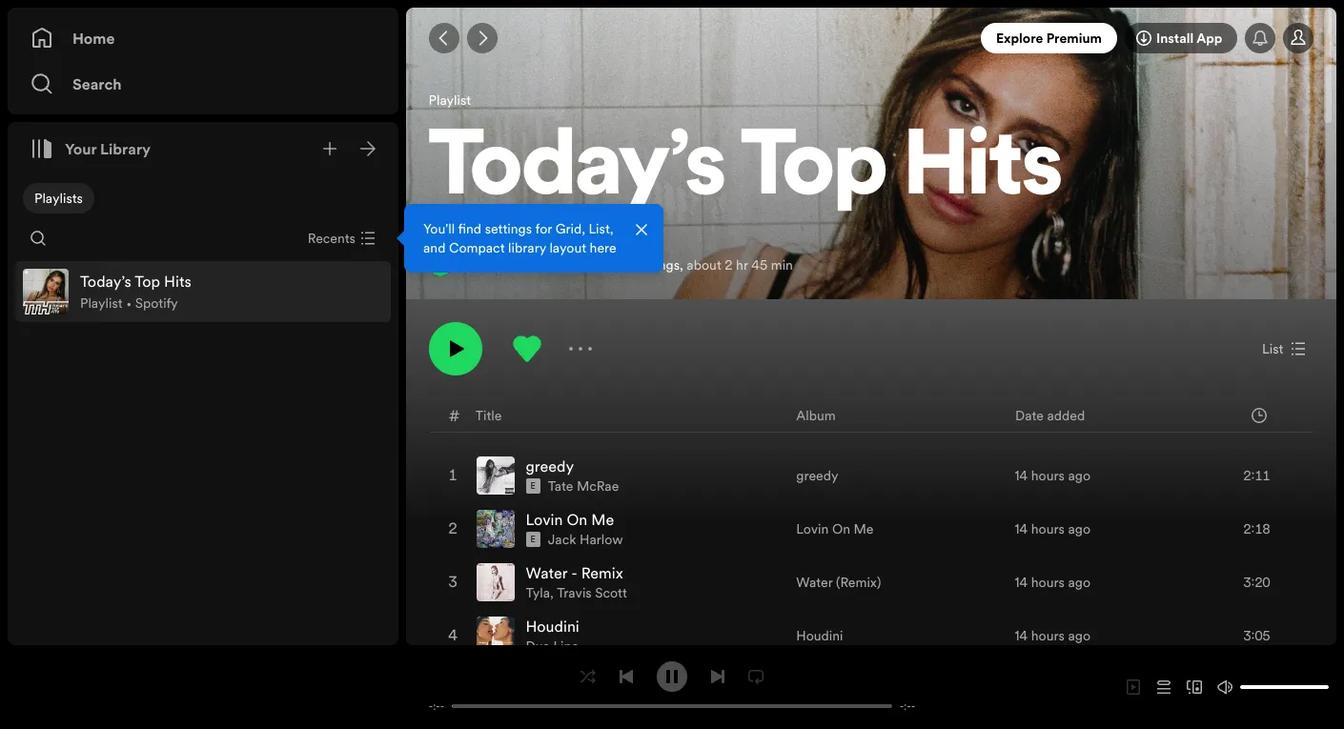 Task type: describe. For each thing, give the bounding box(es) containing it.
1 horizontal spatial ,
[[680, 256, 684, 275]]

harlow
[[580, 530, 623, 549]]

for
[[535, 219, 552, 238]]

1 -:-- from the left
[[429, 699, 445, 714]]

34,473,143 likes
[[514, 256, 611, 275]]

date
[[1016, 406, 1044, 425]]

- inside the water - remix tyla , travis scott
[[571, 562, 578, 583]]

•
[[126, 294, 132, 313]]

about
[[687, 256, 722, 275]]

# row
[[430, 399, 1314, 433]]

on for lovin on me
[[832, 519, 851, 538]]

water - remix cell
[[476, 556, 635, 608]]

lovin on me e
[[526, 509, 614, 545]]

1 horizontal spatial lovin on me link
[[797, 519, 874, 538]]

14 for water - remix
[[1015, 573, 1028, 592]]

home
[[72, 28, 115, 49]]

2:18
[[1244, 519, 1271, 538]]

you'll
[[423, 219, 455, 238]]

what's new image
[[1254, 31, 1269, 46]]

library
[[508, 238, 546, 257]]

go forward image
[[474, 31, 490, 46]]

45
[[752, 256, 768, 275]]

tate for tate mcrae
[[548, 476, 574, 495]]

premium
[[1047, 29, 1102, 48]]

water (remix)
[[797, 573, 881, 592]]

hours for lovin on me
[[1032, 519, 1065, 538]]

top
[[534, 227, 554, 246]]

player controls element
[[406, 661, 938, 714]]

install app link
[[1125, 23, 1238, 53]]

today's top hits
[[429, 125, 1063, 216]]

water for (remix)
[[797, 573, 833, 592]]

volume high image
[[1218, 680, 1233, 695]]

houdini for houdini dua lipa
[[526, 616, 580, 637]]

travis scott link
[[557, 583, 627, 602]]

e inside lovin on me e
[[531, 534, 536, 545]]

houdini dua lipa
[[526, 616, 580, 656]]

1 :- from the left
[[433, 699, 440, 714]]

tate mcrae
[[548, 476, 619, 495]]

0 horizontal spatial greedy link
[[526, 455, 574, 476]]

main element
[[8, 8, 664, 646]]

2:11 cell
[[1200, 450, 1297, 501]]

water (remix) link
[[797, 573, 881, 592]]

pause image
[[665, 669, 680, 684]]

is
[[503, 227, 512, 246]]

Recents, List view field
[[292, 223, 387, 254]]

title
[[475, 406, 502, 425]]

14 hours ago for water - remix
[[1015, 573, 1091, 592]]

14 for greedy
[[1015, 466, 1028, 485]]

me for lovin on me
[[854, 519, 874, 538]]

#
[[449, 405, 460, 426]]

you'll find settings for grid, list, and compact library layout here
[[423, 219, 617, 257]]

lovin on me cell
[[476, 503, 631, 555]]

tyla link
[[526, 583, 550, 602]]

14 for lovin on me
[[1015, 519, 1028, 538]]

lovin for lovin on me e
[[526, 509, 563, 530]]

2
[[725, 256, 733, 275]]

here
[[590, 238, 617, 257]]

you'll find settings for grid, list, and compact library layout here dialog
[[404, 204, 664, 273]]

explicit element for greedy
[[526, 478, 541, 494]]

34,473,143
[[514, 256, 581, 275]]

14 for houdini
[[1015, 626, 1028, 645]]

layout
[[550, 238, 587, 257]]

1 horizontal spatial greedy link
[[797, 466, 839, 485]]

playlists
[[34, 189, 83, 208]]

jack harlow
[[548, 530, 623, 549]]

next image
[[710, 669, 726, 684]]

tate for tate mcrae is on top of the hottest 50!
[[429, 227, 454, 246]]

hr
[[736, 256, 748, 275]]

on for lovin on me e
[[567, 509, 588, 530]]

your library button
[[23, 130, 158, 168]]

spotify inside main 'element'
[[135, 294, 178, 313]]

songs
[[645, 256, 680, 275]]

1 horizontal spatial houdini link
[[797, 626, 844, 645]]

list
[[1263, 339, 1284, 358]]

of
[[558, 227, 570, 246]]

the
[[573, 227, 592, 246]]

settings
[[485, 219, 532, 238]]

library
[[100, 138, 151, 159]]

today's top hits grid
[[407, 398, 1336, 730]]

playlist for playlist
[[429, 91, 471, 110]]

(remix)
[[836, 573, 881, 592]]

compact
[[449, 238, 505, 257]]

playlist for playlist • spotify
[[80, 294, 123, 313]]

scott
[[595, 583, 627, 602]]

grid,
[[556, 219, 585, 238]]

List button
[[1255, 333, 1315, 364]]

search link
[[31, 65, 376, 103]]

explore premium
[[996, 29, 1102, 48]]

ago for greedy
[[1069, 466, 1091, 485]]

install
[[1157, 29, 1194, 48]]

dua lipa link
[[526, 637, 579, 656]]

list,
[[589, 219, 614, 238]]

2 :- from the left
[[904, 699, 911, 714]]

lovin on me link inside cell
[[526, 509, 614, 530]]

likes
[[585, 256, 611, 275]]

recents
[[308, 229, 356, 248]]

explicit element for lovin on me
[[526, 532, 541, 547]]



Task type: vqa. For each thing, say whether or not it's contained in the screenshot.
greedy to the right
yes



Task type: locate. For each thing, give the bounding box(es) containing it.
explicit element inside lovin on me cell
[[526, 532, 541, 547]]

group containing playlist
[[15, 261, 391, 322]]

hottest
[[596, 227, 640, 246]]

:-
[[433, 699, 440, 714], [904, 699, 911, 714]]

4 ago from the top
[[1069, 626, 1091, 645]]

your
[[65, 138, 97, 159]]

me up (remix)
[[854, 519, 874, 538]]

1 14 hours ago from the top
[[1015, 466, 1091, 485]]

water for -
[[526, 562, 568, 583]]

0 vertical spatial tate
[[429, 227, 454, 246]]

0 horizontal spatial lovin on me link
[[526, 509, 614, 530]]

jack harlow link
[[548, 530, 623, 549]]

3 hours from the top
[[1032, 573, 1065, 592]]

search
[[72, 73, 122, 94]]

explicit element left jack
[[526, 532, 541, 547]]

ago
[[1069, 466, 1091, 485], [1069, 519, 1091, 538], [1069, 573, 1091, 592], [1069, 626, 1091, 645]]

1 vertical spatial explicit element
[[526, 532, 541, 547]]

on
[[516, 227, 531, 246]]

none search field inside main 'element'
[[23, 223, 53, 254]]

me inside lovin on me e
[[592, 509, 614, 530]]

go back image
[[436, 31, 452, 46]]

me for lovin on me e
[[592, 509, 614, 530]]

0 horizontal spatial lovin
[[526, 509, 563, 530]]

4 hours from the top
[[1032, 626, 1065, 645]]

0 vertical spatial playlist
[[429, 91, 471, 110]]

2 -:-- from the left
[[900, 699, 916, 714]]

album
[[797, 406, 836, 425]]

2 ago from the top
[[1069, 519, 1091, 538]]

Disable repeat checkbox
[[741, 661, 771, 692]]

find
[[458, 219, 482, 238]]

1 horizontal spatial on
[[832, 519, 851, 538]]

group inside main 'element'
[[15, 261, 391, 322]]

0 horizontal spatial water
[[526, 562, 568, 583]]

1 vertical spatial spotify
[[135, 294, 178, 313]]

, left travis at the bottom of page
[[550, 583, 554, 602]]

explore premium button
[[981, 23, 1118, 53]]

0 horizontal spatial mcrae
[[457, 227, 500, 246]]

explore
[[996, 29, 1044, 48]]

ago for water - remix
[[1069, 573, 1091, 592]]

1 14 from the top
[[1015, 466, 1028, 485]]

14 hours ago
[[1015, 466, 1091, 485], [1015, 519, 1091, 538], [1015, 573, 1091, 592], [1015, 626, 1091, 645]]

spotify link
[[455, 256, 500, 275]]

houdini
[[526, 616, 580, 637], [797, 626, 844, 645]]

lovin inside lovin on me e
[[526, 509, 563, 530]]

1 vertical spatial playlist
[[80, 294, 123, 313]]

playlist down go back icon
[[429, 91, 471, 110]]

1 ago from the top
[[1069, 466, 1091, 485]]

tate inside greedy "cell"
[[548, 476, 574, 495]]

1 horizontal spatial houdini
[[797, 626, 844, 645]]

spotify down find
[[455, 256, 500, 275]]

0 horizontal spatial spotify
[[135, 294, 178, 313]]

-
[[571, 562, 578, 583], [429, 699, 433, 714], [440, 699, 445, 714], [900, 699, 904, 714], [911, 699, 916, 714]]

hours
[[1032, 466, 1065, 485], [1032, 519, 1065, 538], [1032, 573, 1065, 592], [1032, 626, 1065, 645]]

greedy up lovin on me in the bottom right of the page
[[797, 466, 839, 485]]

,
[[680, 256, 684, 275], [550, 583, 554, 602]]

1 horizontal spatial me
[[854, 519, 874, 538]]

connect to a device image
[[1187, 680, 1203, 695]]

greedy up lovin on me cell
[[526, 455, 574, 476]]

0 horizontal spatial :-
[[433, 699, 440, 714]]

14 hours ago for lovin on me
[[1015, 519, 1091, 538]]

1 vertical spatial ,
[[550, 583, 554, 602]]

min
[[771, 256, 793, 275]]

water inside the water - remix tyla , travis scott
[[526, 562, 568, 583]]

-:--
[[429, 699, 445, 714], [900, 699, 916, 714]]

greedy cell
[[476, 450, 627, 501]]

14 hours ago for greedy
[[1015, 466, 1091, 485]]

4 14 from the top
[[1015, 626, 1028, 645]]

0 horizontal spatial greedy
[[526, 455, 574, 476]]

spotify right •
[[135, 294, 178, 313]]

1 vertical spatial mcrae
[[577, 476, 619, 495]]

and
[[423, 238, 446, 257]]

houdini inside cell
[[526, 616, 580, 637]]

on inside lovin on me e
[[567, 509, 588, 530]]

spotify image
[[429, 254, 452, 277]]

lipa
[[554, 637, 579, 656]]

e up lovin on me cell
[[531, 480, 536, 492]]

your library
[[65, 138, 151, 159]]

0 horizontal spatial houdini link
[[526, 616, 580, 637]]

0 horizontal spatial playlist
[[80, 294, 123, 313]]

1 horizontal spatial -:--
[[900, 699, 916, 714]]

water - remix tyla , travis scott
[[526, 562, 627, 602]]

mcrae up the spotify link
[[457, 227, 500, 246]]

houdini cell
[[476, 610, 587, 661]]

1 e from the top
[[531, 480, 536, 492]]

lovin for lovin on me
[[797, 519, 829, 538]]

# column header
[[449, 399, 460, 432]]

50
[[625, 256, 641, 275]]

ago for houdini
[[1069, 626, 1091, 645]]

explicit element inside greedy "cell"
[[526, 478, 541, 494]]

3 14 hours ago from the top
[[1015, 573, 1091, 592]]

mcrae
[[457, 227, 500, 246], [577, 476, 619, 495]]

0 vertical spatial mcrae
[[457, 227, 500, 246]]

list item inside main 'element'
[[15, 261, 391, 322]]

app
[[1197, 29, 1223, 48]]

1 vertical spatial tate
[[548, 476, 574, 495]]

50 songs , about 2 hr 45 min
[[625, 256, 793, 275]]

lovin down greedy "cell"
[[526, 509, 563, 530]]

lovin
[[526, 509, 563, 530], [797, 519, 829, 538]]

lovin up "water (remix)" link in the bottom of the page
[[797, 519, 829, 538]]

greedy
[[526, 455, 574, 476], [797, 466, 839, 485]]

dua
[[526, 637, 550, 656]]

3:20
[[1244, 573, 1271, 592]]

me down tate mcrae link
[[592, 509, 614, 530]]

2 14 from the top
[[1015, 519, 1028, 538]]

e
[[531, 480, 536, 492], [531, 534, 536, 545]]

duration image
[[1253, 408, 1268, 423]]

1 horizontal spatial water
[[797, 573, 833, 592]]

1 horizontal spatial lovin
[[797, 519, 829, 538]]

14
[[1015, 466, 1028, 485], [1015, 519, 1028, 538], [1015, 573, 1028, 592], [1015, 626, 1028, 645]]

tate mcrae is on top of the hottest 50!
[[429, 227, 664, 246]]

1 horizontal spatial :-
[[904, 699, 911, 714]]

0 horizontal spatial on
[[567, 509, 588, 530]]

0 vertical spatial spotify
[[455, 256, 500, 275]]

0 horizontal spatial houdini
[[526, 616, 580, 637]]

ago for lovin on me
[[1069, 519, 1091, 538]]

me
[[592, 509, 614, 530], [854, 519, 874, 538]]

1 horizontal spatial spotify
[[455, 256, 500, 275]]

lovin on me
[[797, 519, 874, 538]]

2 14 hours ago from the top
[[1015, 519, 1091, 538]]

tate up lovin on me e
[[548, 476, 574, 495]]

3:05 cell
[[1200, 610, 1297, 661]]

2 hours from the top
[[1032, 519, 1065, 538]]

duration element
[[1253, 408, 1268, 423]]

install app
[[1157, 29, 1223, 48]]

enable shuffle image
[[581, 669, 596, 684]]

tate up spotify icon
[[429, 227, 454, 246]]

explicit element up lovin on me cell
[[526, 478, 541, 494]]

e left jack
[[531, 534, 536, 545]]

0 horizontal spatial tate
[[429, 227, 454, 246]]

None search field
[[23, 223, 53, 254]]

1 horizontal spatial tate
[[548, 476, 574, 495]]

e inside greedy e
[[531, 480, 536, 492]]

explicit element
[[526, 478, 541, 494], [526, 532, 541, 547]]

mcrae for tate mcrae is on top of the hottest 50!
[[457, 227, 500, 246]]

disable repeat image
[[749, 669, 764, 684]]

playlist
[[429, 91, 471, 110], [80, 294, 123, 313]]

2:11
[[1244, 466, 1271, 485]]

0 vertical spatial ,
[[680, 256, 684, 275]]

0 horizontal spatial ,
[[550, 583, 554, 602]]

jack
[[548, 530, 577, 549]]

Playlists checkbox
[[23, 183, 94, 214]]

mcrae inside greedy "cell"
[[577, 476, 619, 495]]

1 explicit element from the top
[[526, 478, 541, 494]]

greedy inside "cell"
[[526, 455, 574, 476]]

0 vertical spatial e
[[531, 480, 536, 492]]

2 explicit element from the top
[[526, 532, 541, 547]]

top
[[741, 125, 888, 216]]

1 hours from the top
[[1032, 466, 1065, 485]]

hits
[[904, 125, 1063, 216]]

1 vertical spatial e
[[531, 534, 536, 545]]

hours for greedy
[[1032, 466, 1065, 485]]

houdini link
[[526, 616, 580, 637], [797, 626, 844, 645]]

2 e from the top
[[531, 534, 536, 545]]

playlist inside group
[[80, 294, 123, 313]]

hours for water - remix
[[1032, 573, 1065, 592]]

14 hours ago for houdini
[[1015, 626, 1091, 645]]

, left about
[[680, 256, 684, 275]]

remix
[[581, 562, 624, 583]]

list item containing playlist
[[15, 261, 391, 322]]

search in your library image
[[31, 231, 46, 246]]

houdini for houdini
[[797, 626, 844, 645]]

water - remix link
[[526, 562, 624, 583]]

hours for houdini
[[1032, 626, 1065, 645]]

mcrae for tate mcrae
[[577, 476, 619, 495]]

greedy link up lovin on me cell
[[526, 455, 574, 476]]

playlist • spotify
[[80, 294, 178, 313]]

date added
[[1016, 406, 1085, 425]]

tate mcrae link
[[548, 476, 619, 495]]

, inside the water - remix tyla , travis scott
[[550, 583, 554, 602]]

1 horizontal spatial greedy
[[797, 466, 839, 485]]

playlist left •
[[80, 294, 123, 313]]

3 ago from the top
[[1069, 573, 1091, 592]]

top bar and user menu element
[[406, 8, 1337, 69]]

list item
[[15, 261, 391, 322]]

greedy for greedy e
[[526, 455, 574, 476]]

3 14 from the top
[[1015, 573, 1028, 592]]

50!
[[644, 227, 664, 246]]

group
[[15, 261, 391, 322]]

0 vertical spatial explicit element
[[526, 478, 541, 494]]

spotify
[[455, 256, 500, 275], [135, 294, 178, 313]]

home link
[[31, 19, 376, 57]]

greedy for greedy
[[797, 466, 839, 485]]

4 14 hours ago from the top
[[1015, 626, 1091, 645]]

travis
[[557, 583, 592, 602]]

3:05
[[1244, 626, 1271, 645]]

lovin on me link
[[526, 509, 614, 530], [797, 519, 874, 538]]

today's
[[429, 125, 726, 216]]

on
[[567, 509, 588, 530], [832, 519, 851, 538]]

1 horizontal spatial playlist
[[429, 91, 471, 110]]

greedy e
[[526, 455, 574, 492]]

water
[[526, 562, 568, 583], [797, 573, 833, 592]]

0 horizontal spatial -:--
[[429, 699, 445, 714]]

1 horizontal spatial mcrae
[[577, 476, 619, 495]]

added
[[1048, 406, 1085, 425]]

tyla
[[526, 583, 550, 602]]

tate
[[429, 227, 454, 246], [548, 476, 574, 495]]

greedy link up lovin on me in the bottom right of the page
[[797, 466, 839, 485]]

0 horizontal spatial me
[[592, 509, 614, 530]]

previous image
[[619, 669, 634, 684]]

mcrae right greedy e
[[577, 476, 619, 495]]



